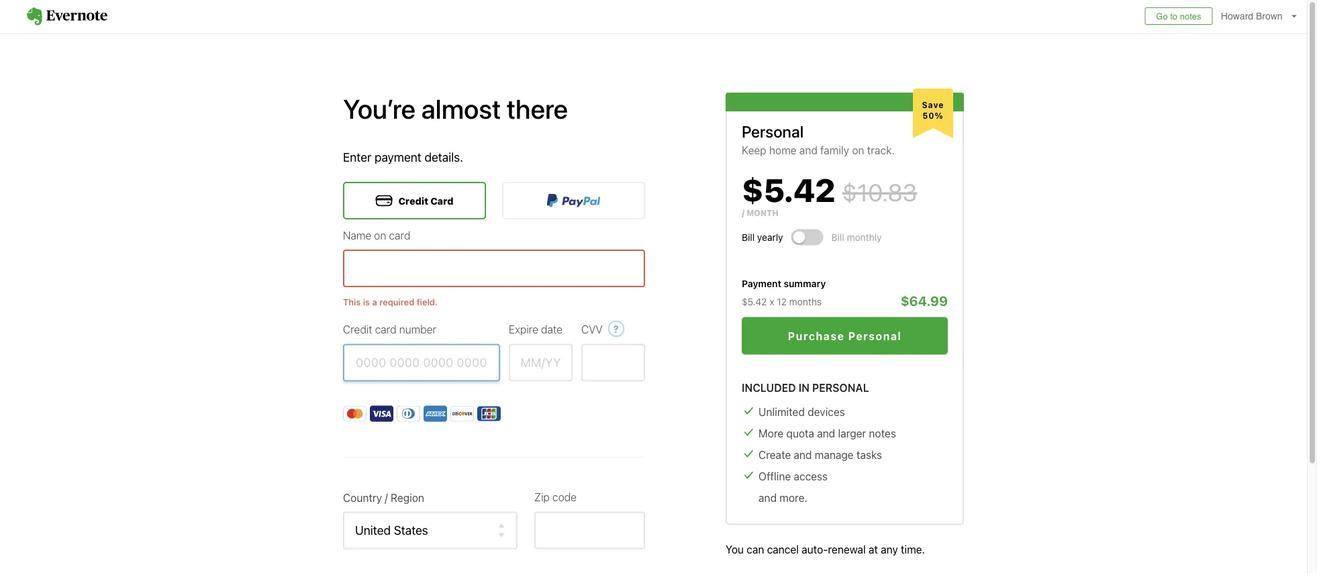Task type: locate. For each thing, give the bounding box(es) containing it.
cancel
[[767, 543, 799, 556]]

zip
[[535, 491, 550, 504]]

card down this is a required field.
[[375, 323, 397, 336]]

you can cancel auto-renewal at any time.
[[726, 543, 926, 556]]

personal keep home and family on track.
[[742, 122, 895, 157]]

in
[[799, 382, 810, 394]]

required
[[380, 297, 415, 307]]

date
[[541, 323, 563, 336]]

/ inside $5.42 $10.83 / month
[[742, 209, 745, 218]]

to
[[1171, 11, 1178, 21]]

credit card number
[[343, 323, 437, 336]]

save 50%
[[923, 100, 945, 121]]

notes right to
[[1181, 11, 1202, 21]]

1 horizontal spatial /
[[742, 209, 745, 218]]

0 vertical spatial credit
[[399, 195, 429, 206]]

code
[[553, 491, 577, 504]]

0 vertical spatial notes
[[1181, 11, 1202, 21]]

1 bill from the left
[[742, 232, 755, 243]]

purchase personal button
[[742, 317, 948, 355]]

payment
[[375, 150, 422, 164]]

12
[[777, 296, 787, 307]]

1 horizontal spatial on
[[853, 144, 865, 157]]

enter payment details.
[[343, 150, 464, 164]]

0 horizontal spatial bill
[[742, 232, 755, 243]]

1 vertical spatial $5.42
[[742, 296, 767, 307]]

Name on card text field
[[343, 250, 646, 288]]

personal right purchase on the bottom right
[[849, 330, 902, 343]]

Credit card number text field
[[343, 344, 500, 382]]

payment summary
[[742, 278, 826, 290]]

0 vertical spatial personal
[[742, 122, 804, 141]]

1 $5.42 from the top
[[742, 171, 836, 209]]

on right 'name'
[[374, 229, 386, 242]]

tasks
[[857, 449, 883, 461]]

card down creditcard image
[[389, 229, 411, 242]]

credit down this
[[343, 323, 373, 336]]

credit
[[399, 195, 429, 206], [343, 323, 373, 336]]

creditcard image
[[376, 195, 393, 207]]

is
[[363, 297, 370, 307]]

1 vertical spatial personal
[[849, 330, 902, 343]]

personal inside personal keep home and family on track.
[[742, 122, 804, 141]]

and
[[800, 144, 818, 157], [818, 427, 836, 440], [794, 449, 812, 461], [759, 492, 777, 504]]

create
[[759, 449, 791, 461]]

Zip code text field
[[535, 512, 646, 550]]

2 $5.42 from the top
[[742, 296, 767, 307]]

on left track.
[[853, 144, 865, 157]]

expire
[[509, 323, 539, 336]]

paypal image
[[547, 194, 601, 208]]

$5.42
[[742, 171, 836, 209], [742, 296, 767, 307]]

and inside personal keep home and family on track.
[[800, 144, 818, 157]]

card
[[389, 229, 411, 242], [375, 323, 397, 336]]

1 horizontal spatial credit
[[399, 195, 429, 206]]

country
[[343, 492, 382, 505]]

create and manage tasks
[[759, 449, 883, 461]]

1 horizontal spatial bill
[[832, 232, 845, 243]]

1 vertical spatial card
[[375, 323, 397, 336]]

/ left month
[[742, 209, 745, 218]]

personal up home
[[742, 122, 804, 141]]

bill left 'monthly'
[[832, 232, 845, 243]]

name
[[343, 229, 372, 242]]

$5.42 for x
[[742, 296, 767, 307]]

bill for bill yearly
[[742, 232, 755, 243]]

and down "offline"
[[759, 492, 777, 504]]

credit left card
[[399, 195, 429, 206]]

1 horizontal spatial notes
[[1181, 11, 1202, 21]]

1 vertical spatial /
[[385, 492, 388, 505]]

$5.42 inside $5.42 $10.83 / month
[[742, 171, 836, 209]]

0 horizontal spatial on
[[374, 229, 386, 242]]

and right home
[[800, 144, 818, 157]]

at
[[869, 543, 879, 556]]

any
[[881, 543, 899, 556]]

go
[[1157, 11, 1169, 21]]

name on card
[[343, 229, 411, 242]]

manage
[[815, 449, 854, 461]]

included in personal
[[742, 382, 870, 394]]

$5.42 left x
[[742, 296, 767, 307]]

more
[[759, 427, 784, 440]]

1 vertical spatial credit
[[343, 323, 373, 336]]

credit card
[[399, 195, 454, 206]]

bill
[[742, 232, 755, 243], [832, 232, 845, 243]]

american express image
[[424, 406, 447, 422]]

credit for credit card number
[[343, 323, 373, 336]]

country / region
[[343, 492, 425, 505]]

0 vertical spatial card
[[389, 229, 411, 242]]

bill for bill monthly
[[832, 232, 845, 243]]

notes
[[1181, 11, 1202, 21], [870, 427, 897, 440]]

enter
[[343, 150, 372, 164]]

family
[[821, 144, 850, 157]]

access
[[794, 470, 828, 483]]

time.
[[901, 543, 926, 556]]

home
[[770, 144, 797, 157]]

2 vertical spatial personal
[[813, 382, 870, 394]]

/ left region
[[385, 492, 388, 505]]

0 horizontal spatial notes
[[870, 427, 897, 440]]

1 vertical spatial on
[[374, 229, 386, 242]]

$5.42 down home
[[742, 171, 836, 209]]

you're almost there
[[343, 93, 568, 125]]

card
[[431, 195, 454, 206]]

personal up devices
[[813, 382, 870, 394]]

0 vertical spatial $5.42
[[742, 171, 836, 209]]

you
[[726, 543, 744, 556]]

can
[[747, 543, 765, 556]]

2 bill from the left
[[832, 232, 845, 243]]

personal
[[742, 122, 804, 141], [849, 330, 902, 343], [813, 382, 870, 394]]

expire date
[[509, 323, 563, 336]]

notes up "tasks"
[[870, 427, 897, 440]]

0 vertical spatial on
[[853, 144, 865, 157]]

0 horizontal spatial credit
[[343, 323, 373, 336]]

this
[[343, 297, 361, 307]]

0 vertical spatial /
[[742, 209, 745, 218]]

details.
[[425, 150, 464, 164]]

more.
[[780, 492, 808, 504]]

bill left yearly on the top of page
[[742, 232, 755, 243]]

on
[[853, 144, 865, 157], [374, 229, 386, 242]]

/
[[742, 209, 745, 218], [385, 492, 388, 505]]



Task type: describe. For each thing, give the bounding box(es) containing it.
$10.83
[[843, 178, 918, 207]]

diner's club image
[[397, 406, 421, 422]]

go to notes link
[[1146, 7, 1213, 25]]

larger
[[839, 427, 867, 440]]

there
[[507, 93, 568, 125]]

howard brown
[[1222, 11, 1283, 21]]

credit for credit card
[[399, 195, 429, 206]]

field.
[[417, 297, 438, 307]]

personal inside the purchase personal button
[[849, 330, 902, 343]]

brown
[[1257, 11, 1283, 21]]

devices
[[808, 406, 846, 418]]

auto-
[[802, 543, 829, 556]]

howard
[[1222, 11, 1254, 21]]

you're
[[343, 93, 416, 125]]

0 horizontal spatial /
[[385, 492, 388, 505]]

50%
[[923, 111, 944, 121]]

offline
[[759, 470, 791, 483]]

unlimited
[[759, 406, 805, 418]]

go to notes
[[1157, 11, 1202, 21]]

and down "quota"
[[794, 449, 812, 461]]

Expire date text field
[[509, 344, 573, 382]]

evernote image
[[13, 7, 121, 26]]

offline access
[[759, 470, 828, 483]]

$64.99
[[901, 293, 948, 309]]

renewal
[[829, 543, 866, 556]]

quota
[[787, 427, 815, 440]]

and down devices
[[818, 427, 836, 440]]

purchase personal
[[788, 330, 902, 343]]

keep
[[742, 144, 767, 157]]

track.
[[868, 144, 895, 157]]

evernote link
[[13, 0, 121, 33]]

bill monthly
[[832, 232, 882, 243]]

visa image
[[370, 406, 394, 422]]

yearly
[[758, 232, 784, 243]]

included
[[742, 382, 797, 394]]

more quota and larger notes
[[759, 427, 897, 440]]

discover image
[[451, 406, 474, 422]]

save
[[923, 100, 945, 109]]

region
[[391, 492, 425, 505]]

unlimited devices
[[759, 406, 846, 418]]

x
[[770, 296, 775, 307]]

almost
[[422, 93, 501, 125]]

this is a required field.
[[343, 297, 438, 307]]

japan credit bureau image
[[478, 406, 501, 422]]

purchase
[[788, 330, 845, 343]]

payment
[[742, 278, 782, 290]]

a
[[372, 297, 377, 307]]

monthly
[[847, 232, 882, 243]]

$5.42 $10.83 / month
[[742, 171, 918, 218]]

CVV text field
[[582, 344, 646, 382]]

month
[[747, 209, 779, 218]]

zip code
[[535, 491, 577, 504]]

question mark image
[[608, 317, 625, 341]]

months
[[790, 296, 822, 307]]

$5.42 for $10.83
[[742, 171, 836, 209]]

number
[[399, 323, 437, 336]]

summary
[[784, 278, 826, 290]]

$5.42 x 12 months
[[742, 296, 822, 307]]

on inside personal keep home and family on track.
[[853, 144, 865, 157]]

howard brown link
[[1218, 0, 1308, 33]]

bill yearly
[[742, 232, 784, 243]]

and more.
[[759, 492, 808, 504]]

master card image
[[343, 406, 367, 422]]

1 vertical spatial notes
[[870, 427, 897, 440]]

cvv
[[582, 323, 603, 336]]



Task type: vqa. For each thing, say whether or not it's contained in the screenshot.
first tab list
no



